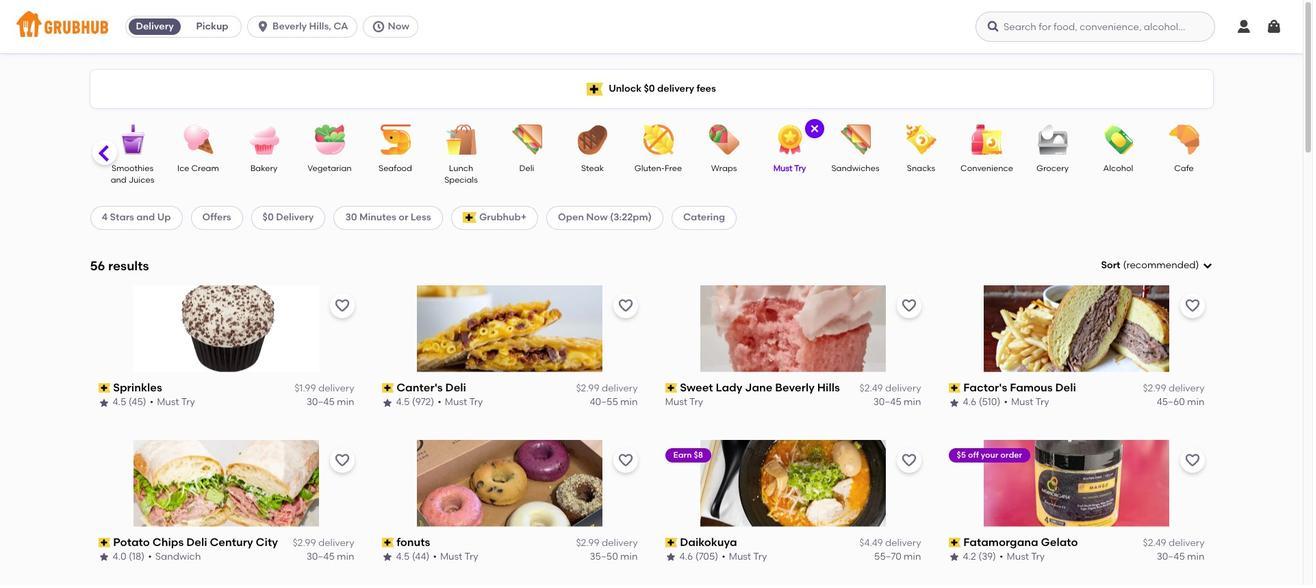 Task type: describe. For each thing, give the bounding box(es) containing it.
• must try for daikokuya
[[722, 552, 767, 563]]

steak
[[582, 164, 604, 173]]

save this restaurant button for canter's deli
[[613, 294, 638, 318]]

lunch
[[449, 164, 474, 173]]

free
[[665, 164, 683, 173]]

$2.49 delivery for sweet lady jane beverly hills
[[860, 383, 922, 395]]

beverly hills, ca
[[273, 21, 348, 32]]

4.0
[[113, 552, 127, 563]]

delivery for sprinkles
[[319, 383, 355, 395]]

convenience
[[961, 164, 1014, 173]]

• must try for factor's famous deli
[[1005, 397, 1050, 409]]

min for factor's famous deli
[[1188, 397, 1205, 409]]

30–45 min for fatamorgana gelato
[[1158, 552, 1205, 563]]

30–45 for potato chips deli century city
[[307, 552, 335, 563]]

try for factor's famous deli
[[1036, 397, 1050, 409]]

factor's famous deli
[[964, 381, 1077, 394]]

delivery for canter's deli
[[602, 383, 638, 395]]

$2.99 delivery up 35–50
[[576, 538, 638, 549]]

(39)
[[979, 552, 997, 563]]

order
[[1001, 451, 1023, 460]]

• for sprinkles
[[150, 397, 154, 409]]

ice
[[177, 164, 189, 173]]

30–45 for sprinkles
[[307, 397, 335, 409]]

subscription pass image for potato chips deli century city
[[98, 538, 110, 548]]

1 horizontal spatial svg image
[[1203, 260, 1214, 271]]

min for fonuts
[[621, 552, 638, 563]]

• for fonuts
[[433, 552, 437, 563]]

recommended
[[1127, 260, 1197, 271]]

century
[[210, 536, 253, 549]]

sandwiches
[[832, 164, 880, 173]]

30
[[346, 212, 357, 224]]

subscription pass image for sprinkles
[[98, 384, 110, 393]]

your
[[982, 451, 999, 460]]

fatamorgana gelato logo image
[[984, 440, 1170, 527]]

subscription pass image for canter's deli
[[382, 384, 394, 393]]

delivery inside 'button'
[[136, 21, 174, 32]]

delivery for sweet lady jane beverly hills
[[886, 383, 922, 395]]

ice cream image
[[174, 125, 222, 155]]

4.5 (45)
[[113, 397, 146, 409]]

pickup button
[[184, 16, 241, 38]]

alcohol image
[[1095, 125, 1143, 155]]

earn
[[674, 451, 692, 460]]

minutes
[[360, 212, 397, 224]]

min for sweet lady jane beverly hills
[[904, 397, 922, 409]]

(705)
[[696, 552, 719, 563]]

daikokuya
[[680, 536, 738, 549]]

• must try for canter's deli
[[438, 397, 483, 409]]

potato chips deli century city
[[113, 536, 278, 549]]

lunch specials image
[[437, 125, 485, 155]]

1 horizontal spatial delivery
[[276, 212, 314, 224]]

grocery
[[1037, 164, 1069, 173]]

4.2
[[964, 552, 977, 563]]

potato chips deli century city logo image
[[134, 440, 319, 527]]

4.5 (972)
[[396, 397, 434, 409]]

deli down deli image on the left of page
[[520, 164, 535, 173]]

lunch specials
[[445, 164, 478, 185]]

(44)
[[412, 552, 430, 563]]

canter's
[[397, 381, 443, 394]]

1 vertical spatial beverly
[[776, 381, 815, 394]]

alcohol
[[1104, 164, 1134, 173]]

gluten-
[[635, 164, 665, 173]]

cafe
[[1175, 164, 1195, 173]]

city
[[256, 536, 278, 549]]

$4.49
[[860, 538, 883, 549]]

0 horizontal spatial must try
[[666, 397, 704, 409]]

sweet lady jane beverly hills
[[680, 381, 840, 394]]

daikokuya logo image
[[701, 440, 886, 527]]

famous
[[1011, 381, 1053, 394]]

delivery for potato chips deli century city
[[319, 538, 355, 549]]

4.6 for daikokuya
[[680, 552, 693, 563]]

delivery for fatamorgana gelato
[[1169, 538, 1205, 549]]

subscription pass image for daikokuya
[[666, 538, 678, 548]]

save this restaurant button for sweet lady jane beverly hills
[[897, 294, 922, 318]]

hills
[[818, 381, 840, 394]]

must for canter's deli
[[445, 397, 467, 409]]

try down sweet
[[690, 397, 704, 409]]

subscription pass image for sweet lady jane beverly hills
[[666, 384, 678, 393]]

up
[[157, 212, 171, 224]]

gelato
[[1042, 536, 1079, 549]]

must for daikokuya
[[729, 552, 752, 563]]

0 vertical spatial must try
[[774, 164, 807, 173]]

sprinkles
[[113, 381, 162, 394]]

sprinkles logo image
[[134, 286, 319, 373]]

(
[[1124, 260, 1127, 271]]

save this restaurant button for sprinkles
[[330, 294, 355, 318]]

try for fonuts
[[465, 552, 479, 563]]

or
[[399, 212, 409, 224]]

open now (3:22pm)
[[558, 212, 652, 224]]

deli image
[[503, 125, 551, 155]]

beverly hills, ca button
[[247, 16, 363, 38]]

$2.99 for deli
[[576, 383, 600, 395]]

convenience image
[[964, 125, 1012, 155]]

• for fatamorgana gelato
[[1000, 552, 1004, 563]]

4.5 for sprinkles
[[113, 397, 126, 409]]

deli right famous
[[1056, 381, 1077, 394]]

beverly inside button
[[273, 21, 307, 32]]

star icon image for sprinkles
[[98, 398, 109, 409]]

canter's deli
[[397, 381, 466, 394]]

56 results
[[90, 258, 149, 274]]

wraps image
[[700, 125, 748, 155]]

delivery for daikokuya
[[886, 538, 922, 549]]

$2.99 delivery for deli
[[576, 383, 638, 395]]

45–60 min
[[1158, 397, 1205, 409]]

$8
[[694, 451, 704, 460]]

earn $8
[[674, 451, 704, 460]]

star icon image for factor's famous deli
[[949, 398, 960, 409]]

save this restaurant button for fonuts
[[613, 449, 638, 473]]

$2.99 up 35–50
[[576, 538, 600, 549]]

55–70 min
[[875, 552, 922, 563]]

less
[[411, 212, 431, 224]]

4.5 (44)
[[396, 552, 430, 563]]

min for potato chips deli century city
[[337, 552, 355, 563]]

30 minutes or less
[[346, 212, 431, 224]]

35–50 min
[[590, 552, 638, 563]]

fatamorgana
[[964, 536, 1039, 549]]

4.6 (705)
[[680, 552, 719, 563]]

steak image
[[569, 125, 617, 155]]

grocery image
[[1029, 125, 1077, 155]]

svg image inside beverly hills, ca button
[[256, 20, 270, 34]]

30–45 for sweet lady jane beverly hills
[[874, 397, 902, 409]]

unlock
[[609, 83, 642, 94]]

subscription pass image for factor's famous deli
[[949, 384, 961, 393]]

save this restaurant image for sweet lady jane beverly hills
[[901, 298, 918, 314]]

seafood
[[379, 164, 412, 173]]

must for fatamorgana gelato
[[1007, 552, 1030, 563]]

40–55
[[590, 397, 618, 409]]

grubhub+
[[479, 212, 527, 224]]

0 vertical spatial $0
[[644, 83, 655, 94]]

fees
[[697, 83, 716, 94]]

(3:22pm)
[[610, 212, 652, 224]]

fatamorgana gelato
[[964, 536, 1079, 549]]

$2.49 for fatamorgana gelato
[[1144, 538, 1167, 549]]

min for daikokuya
[[904, 552, 922, 563]]

4.2 (39)
[[964, 552, 997, 563]]

must for fonuts
[[440, 552, 463, 563]]

grubhub plus flag logo image for unlock $0 delivery fees
[[587, 83, 604, 96]]

$2.49 for sweet lady jane beverly hills
[[860, 383, 883, 395]]

bakery image
[[240, 125, 288, 155]]

1 horizontal spatial now
[[587, 212, 608, 224]]

• must try for fatamorgana gelato
[[1000, 552, 1046, 563]]



Task type: vqa. For each thing, say whether or not it's contained in the screenshot.
'Gelato'
yes



Task type: locate. For each thing, give the bounding box(es) containing it.
$4.49 delivery
[[860, 538, 922, 549]]

• for daikokuya
[[722, 552, 726, 563]]

smoothies and juices image
[[109, 125, 157, 155]]

$0 down bakery
[[263, 212, 274, 224]]

subscription pass image left sprinkles
[[98, 384, 110, 393]]

subscription pass image
[[98, 384, 110, 393], [382, 384, 394, 393], [666, 384, 678, 393], [382, 538, 394, 548], [666, 538, 678, 548]]

• for canter's deli
[[438, 397, 442, 409]]

$2.99 right city
[[293, 538, 316, 549]]

sweet
[[680, 381, 714, 394]]

must try down sweet
[[666, 397, 704, 409]]

must for sprinkles
[[157, 397, 179, 409]]

• right (45)
[[150, 397, 154, 409]]

save this restaurant image
[[334, 298, 350, 314], [618, 298, 634, 314], [901, 298, 918, 314], [901, 453, 918, 469]]

30–45 for fatamorgana gelato
[[1158, 552, 1186, 563]]

Search for food, convenience, alcohol... search field
[[976, 12, 1216, 42]]

4.5 left (45)
[[113, 397, 126, 409]]

star icon image left 4.2
[[949, 552, 960, 563]]

$0 delivery
[[263, 212, 314, 224]]

$2.99 delivery up 40–55
[[576, 383, 638, 395]]

svg image
[[1267, 18, 1283, 35], [372, 20, 385, 34], [1203, 260, 1214, 271]]

bakery
[[251, 164, 278, 173]]

(510)
[[979, 397, 1001, 409]]

min for canter's deli
[[621, 397, 638, 409]]

try for canter's deli
[[470, 397, 483, 409]]

0 vertical spatial $2.49 delivery
[[860, 383, 922, 395]]

snacks
[[908, 164, 936, 173]]

• right '(705)'
[[722, 552, 726, 563]]

$0 right unlock
[[644, 83, 655, 94]]

open
[[558, 212, 584, 224]]

save this restaurant image for fonuts
[[618, 453, 634, 469]]

30–45 min for sweet lady jane beverly hills
[[874, 397, 922, 409]]

star icon image
[[98, 398, 109, 409], [382, 398, 393, 409], [949, 398, 960, 409], [98, 552, 109, 563], [382, 552, 393, 563], [666, 552, 677, 563], [949, 552, 960, 563]]

$2.49 delivery
[[860, 383, 922, 395], [1144, 538, 1205, 549]]

grubhub plus flag logo image left grubhub+
[[463, 213, 477, 224]]

(18)
[[129, 552, 145, 563]]

30–45 min for potato chips deli century city
[[307, 552, 355, 563]]

and left up
[[137, 212, 155, 224]]

4.5 left (972) at the bottom of the page
[[396, 397, 410, 409]]

try right (972) at the bottom of the page
[[470, 397, 483, 409]]

$5 off your order
[[957, 451, 1023, 460]]

1 horizontal spatial must try
[[774, 164, 807, 173]]

grubhub plus flag logo image
[[587, 83, 604, 96], [463, 213, 477, 224]]

must down sweet
[[666, 397, 688, 409]]

$1.99 delivery
[[295, 383, 355, 395]]

sandwiches image
[[832, 125, 880, 155]]

4.5 for canter's deli
[[396, 397, 410, 409]]

4.5
[[113, 397, 126, 409], [396, 397, 410, 409], [396, 552, 410, 563]]

1 vertical spatial grubhub plus flag logo image
[[463, 213, 477, 224]]

results
[[108, 258, 149, 274]]

chips
[[153, 536, 184, 549]]

30–45 min
[[307, 397, 355, 409], [874, 397, 922, 409], [307, 552, 355, 563], [1158, 552, 1205, 563]]

1 vertical spatial delivery
[[276, 212, 314, 224]]

catering
[[684, 212, 726, 224]]

• must try down canter's deli
[[438, 397, 483, 409]]

• must try right '(705)'
[[722, 552, 767, 563]]

star icon image left 4.5 (44)
[[382, 552, 393, 563]]

now
[[388, 21, 410, 32], [587, 212, 608, 224]]

grubhub plus flag logo image for grubhub+
[[463, 213, 477, 224]]

star icon image for fonuts
[[382, 552, 393, 563]]

smoothies and juices
[[111, 164, 154, 185]]

)
[[1197, 260, 1200, 271]]

grubhub plus flag logo image left unlock
[[587, 83, 604, 96]]

• for potato chips deli century city
[[148, 552, 152, 563]]

delivery button
[[126, 16, 184, 38]]

star icon image for daikokuya
[[666, 552, 677, 563]]

try
[[795, 164, 807, 173], [181, 397, 195, 409], [470, 397, 483, 409], [690, 397, 704, 409], [1036, 397, 1050, 409], [465, 552, 479, 563], [754, 552, 767, 563], [1032, 552, 1046, 563]]

try right (44)
[[465, 552, 479, 563]]

unlock $0 delivery fees
[[609, 83, 716, 94]]

subscription pass image left potato
[[98, 538, 110, 548]]

save this restaurant button for factor's famous deli
[[1181, 294, 1205, 318]]

• must try for sprinkles
[[150, 397, 195, 409]]

save this restaurant button for potato chips deli century city
[[330, 449, 355, 473]]

1 horizontal spatial $0
[[644, 83, 655, 94]]

factor's famous deli logo image
[[984, 286, 1170, 373]]

must right (44)
[[440, 552, 463, 563]]

0 horizontal spatial $0
[[263, 212, 274, 224]]

fonuts logo image
[[417, 440, 603, 527]]

try down fatamorgana gelato
[[1032, 552, 1046, 563]]

• right (39)
[[1000, 552, 1004, 563]]

$2.99 delivery for chips
[[293, 538, 355, 549]]

delivery
[[136, 21, 174, 32], [276, 212, 314, 224]]

1 horizontal spatial 4.6
[[964, 397, 977, 409]]

must down canter's deli
[[445, 397, 467, 409]]

$2.49 delivery for fatamorgana gelato
[[1144, 538, 1205, 549]]

0 horizontal spatial beverly
[[273, 21, 307, 32]]

deli up sandwich at left bottom
[[186, 536, 207, 549]]

must right (45)
[[157, 397, 179, 409]]

2 horizontal spatial svg image
[[1267, 18, 1283, 35]]

now button
[[363, 16, 424, 38]]

must
[[774, 164, 793, 173], [157, 397, 179, 409], [445, 397, 467, 409], [666, 397, 688, 409], [1012, 397, 1034, 409], [440, 552, 463, 563], [729, 552, 752, 563], [1007, 552, 1030, 563]]

• must try down fatamorgana gelato
[[1000, 552, 1046, 563]]

0 vertical spatial and
[[111, 176, 127, 185]]

(45)
[[129, 397, 146, 409]]

specials
[[445, 176, 478, 185]]

subscription pass image for fonuts
[[382, 538, 394, 548]]

beverly left hills,
[[273, 21, 307, 32]]

4.6 for factor's famous deli
[[964, 397, 977, 409]]

must right '(705)'
[[729, 552, 752, 563]]

$2.99 delivery for famous
[[1144, 383, 1205, 395]]

0 vertical spatial 4.6
[[964, 397, 977, 409]]

None field
[[1102, 259, 1214, 273]]

main navigation navigation
[[0, 0, 1304, 53]]

star icon image left the 4.0
[[98, 552, 109, 563]]

0 horizontal spatial grubhub plus flag logo image
[[463, 213, 477, 224]]

juices
[[129, 176, 154, 185]]

1 vertical spatial $0
[[263, 212, 274, 224]]

0 horizontal spatial $2.49
[[860, 383, 883, 395]]

30–45 min for sprinkles
[[307, 397, 355, 409]]

save this restaurant image for canter's deli
[[618, 298, 634, 314]]

must try down must try image
[[774, 164, 807, 173]]

try for daikokuya
[[754, 552, 767, 563]]

• right (510)
[[1005, 397, 1008, 409]]

try for sprinkles
[[181, 397, 195, 409]]

seafood image
[[372, 125, 420, 155]]

delivery
[[658, 83, 695, 94], [319, 383, 355, 395], [602, 383, 638, 395], [886, 383, 922, 395], [1169, 383, 1205, 395], [319, 538, 355, 549], [602, 538, 638, 549], [886, 538, 922, 549], [1169, 538, 1205, 549]]

subscription pass image left factor's
[[949, 384, 961, 393]]

must down fatamorgana gelato
[[1007, 552, 1030, 563]]

off
[[969, 451, 980, 460]]

0 horizontal spatial 4.6
[[680, 552, 693, 563]]

min
[[337, 397, 355, 409], [621, 397, 638, 409], [904, 397, 922, 409], [1188, 397, 1205, 409], [337, 552, 355, 563], [621, 552, 638, 563], [904, 552, 922, 563], [1188, 552, 1205, 563]]

save this restaurant button
[[330, 294, 355, 318], [613, 294, 638, 318], [897, 294, 922, 318], [1181, 294, 1205, 318], [330, 449, 355, 473], [613, 449, 638, 473], [897, 449, 922, 473], [1181, 449, 1205, 473]]

• right (18)
[[148, 552, 152, 563]]

canter's deli logo image
[[417, 286, 603, 373]]

cafe image
[[1161, 125, 1209, 155]]

$2.99 for chips
[[293, 538, 316, 549]]

1 vertical spatial must try
[[666, 397, 704, 409]]

1 vertical spatial now
[[587, 212, 608, 224]]

subscription pass image left 'daikokuya'
[[666, 538, 678, 548]]

try right '(705)'
[[754, 552, 767, 563]]

min for fatamorgana gelato
[[1188, 552, 1205, 563]]

subscription pass image left sweet
[[666, 384, 678, 393]]

must down must try image
[[774, 164, 793, 173]]

1 vertical spatial 4.6
[[680, 552, 693, 563]]

offers
[[202, 212, 231, 224]]

sort ( recommended )
[[1102, 260, 1200, 271]]

none field containing sort
[[1102, 259, 1214, 273]]

0 vertical spatial beverly
[[273, 21, 307, 32]]

sandwich
[[155, 552, 201, 563]]

0 vertical spatial grubhub plus flag logo image
[[587, 83, 604, 96]]

star icon image left '4.5 (45)' in the bottom left of the page
[[98, 398, 109, 409]]

vegetarian image
[[306, 125, 354, 155]]

must for factor's famous deli
[[1012, 397, 1034, 409]]

4.5 left (44)
[[396, 552, 410, 563]]

min for sprinkles
[[337, 397, 355, 409]]

must try image
[[766, 125, 814, 155]]

$5
[[957, 451, 967, 460]]

delivery left pickup
[[136, 21, 174, 32]]

• right (44)
[[433, 552, 437, 563]]

subscription pass image left fonuts
[[382, 538, 394, 548]]

ice cream
[[177, 164, 219, 173]]

• must try right (44)
[[433, 552, 479, 563]]

save this restaurant image for factor's famous deli
[[1185, 298, 1201, 314]]

0 horizontal spatial now
[[388, 21, 410, 32]]

• must try right (45)
[[150, 397, 195, 409]]

• must try down famous
[[1005, 397, 1050, 409]]

vegetarian
[[308, 164, 352, 173]]

lady
[[716, 381, 743, 394]]

subscription pass image for fatamorgana gelato
[[949, 538, 961, 548]]

delivery for factor's famous deli
[[1169, 383, 1205, 395]]

must down factor's famous deli
[[1012, 397, 1034, 409]]

star icon image for fatamorgana gelato
[[949, 552, 960, 563]]

4.6 left '(705)'
[[680, 552, 693, 563]]

1 horizontal spatial $2.49
[[1144, 538, 1167, 549]]

0 vertical spatial $2.49
[[860, 383, 883, 395]]

beverly
[[273, 21, 307, 32], [776, 381, 815, 394]]

and
[[111, 176, 127, 185], [137, 212, 155, 224]]

56
[[90, 258, 105, 274]]

star icon image for potato chips deli century city
[[98, 552, 109, 563]]

now right ca
[[388, 21, 410, 32]]

deli right canter's on the bottom left
[[446, 381, 466, 394]]

(972)
[[412, 397, 434, 409]]

potato
[[113, 536, 150, 549]]

1 horizontal spatial grubhub plus flag logo image
[[587, 83, 604, 96]]

0 horizontal spatial delivery
[[136, 21, 174, 32]]

deli
[[520, 164, 535, 173], [446, 381, 466, 394], [1056, 381, 1077, 394], [186, 536, 207, 549]]

0 horizontal spatial $2.49 delivery
[[860, 383, 922, 395]]

star icon image left 4.5 (972)
[[382, 398, 393, 409]]

$2.99 delivery
[[576, 383, 638, 395], [1144, 383, 1205, 395], [293, 538, 355, 549], [576, 538, 638, 549]]

beverly left hills on the bottom of the page
[[776, 381, 815, 394]]

4.5 for fonuts
[[396, 552, 410, 563]]

0 horizontal spatial svg image
[[372, 20, 385, 34]]

$2.99 up 40–55
[[576, 383, 600, 395]]

star icon image for canter's deli
[[382, 398, 393, 409]]

1 horizontal spatial beverly
[[776, 381, 815, 394]]

• must try for fonuts
[[433, 552, 479, 563]]

save this restaurant image for sprinkles
[[334, 298, 350, 314]]

delivery left 30
[[276, 212, 314, 224]]

svg image
[[1237, 18, 1253, 35], [256, 20, 270, 34], [987, 20, 1001, 34], [809, 123, 820, 134]]

4.6 left (510)
[[964, 397, 977, 409]]

cream
[[191, 164, 219, 173]]

fonuts
[[397, 536, 430, 549]]

gluten free image
[[635, 125, 683, 155]]

30–45
[[307, 397, 335, 409], [874, 397, 902, 409], [307, 552, 335, 563], [1158, 552, 1186, 563]]

4 stars and up
[[102, 212, 171, 224]]

now right open at the left of the page
[[587, 212, 608, 224]]

factor's
[[964, 381, 1008, 394]]

• right (972) at the bottom of the page
[[438, 397, 442, 409]]

0 horizontal spatial and
[[111, 176, 127, 185]]

smoothies
[[112, 164, 154, 173]]

subscription pass image left canter's on the bottom left
[[382, 384, 394, 393]]

try down must try image
[[795, 164, 807, 173]]

40–55 min
[[590, 397, 638, 409]]

• sandwich
[[148, 552, 201, 563]]

$2.99 up 45–60
[[1144, 383, 1167, 395]]

and inside the smoothies and juices
[[111, 176, 127, 185]]

sweet lady jane beverly hills logo image
[[701, 286, 886, 373]]

and down smoothies
[[111, 176, 127, 185]]

subscription pass image left fatamorgana
[[949, 538, 961, 548]]

save this restaurant image
[[1185, 298, 1201, 314], [334, 453, 350, 469], [618, 453, 634, 469], [1185, 453, 1201, 469]]

now inside button
[[388, 21, 410, 32]]

subscription pass image
[[949, 384, 961, 393], [98, 538, 110, 548], [949, 538, 961, 548]]

0 vertical spatial delivery
[[136, 21, 174, 32]]

$2.99 delivery up 45–60
[[1144, 383, 1205, 395]]

save this restaurant image for potato chips deli century city
[[334, 453, 350, 469]]

try right (45)
[[181, 397, 195, 409]]

0 vertical spatial now
[[388, 21, 410, 32]]

snacks image
[[898, 125, 946, 155]]

try for fatamorgana gelato
[[1032, 552, 1046, 563]]

• for factor's famous deli
[[1005, 397, 1008, 409]]

$0
[[644, 83, 655, 94], [263, 212, 274, 224]]

1 vertical spatial $2.49 delivery
[[1144, 538, 1205, 549]]

wraps
[[712, 164, 737, 173]]

1 vertical spatial $2.49
[[1144, 538, 1167, 549]]

4
[[102, 212, 108, 224]]

delivery for fonuts
[[602, 538, 638, 549]]

star icon image left 4.6 (510)
[[949, 398, 960, 409]]

4.0 (18)
[[113, 552, 145, 563]]

svg image inside now button
[[372, 20, 385, 34]]

55–70
[[875, 552, 902, 563]]

1 horizontal spatial and
[[137, 212, 155, 224]]

pickup
[[196, 21, 229, 32]]

35–50
[[590, 552, 618, 563]]

1 horizontal spatial $2.49 delivery
[[1144, 538, 1205, 549]]

$1.99
[[295, 383, 316, 395]]

star icon image left 4.6 (705)
[[666, 552, 677, 563]]

ca
[[334, 21, 348, 32]]

$2.99 delivery right city
[[293, 538, 355, 549]]

must try
[[774, 164, 807, 173], [666, 397, 704, 409]]

try down famous
[[1036, 397, 1050, 409]]

hills,
[[309, 21, 331, 32]]

shakes image
[[43, 125, 91, 155]]

1 vertical spatial and
[[137, 212, 155, 224]]

$2.99 for famous
[[1144, 383, 1167, 395]]



